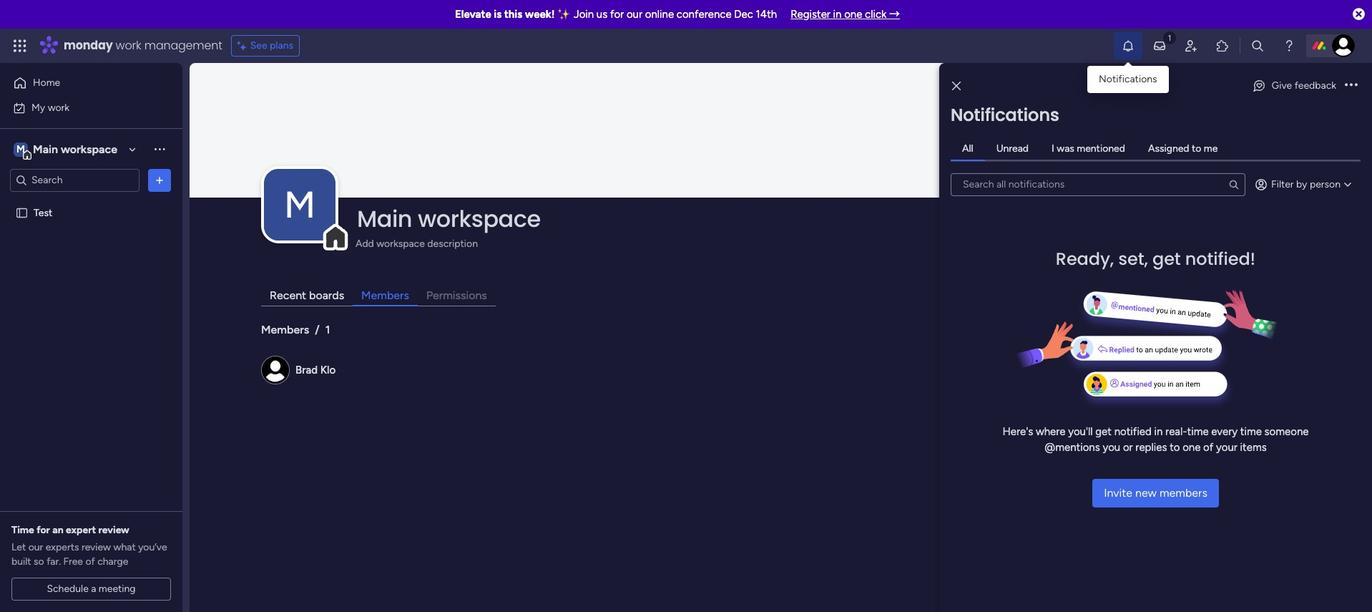 Task type: vqa. For each thing, say whether or not it's contained in the screenshot.
the left Of
yes



Task type: describe. For each thing, give the bounding box(es) containing it.
see plans button
[[231, 35, 300, 57]]

management
[[144, 37, 222, 54]]

assigned to me
[[1149, 142, 1219, 154]]

time for an expert review let our experts review what you've built so far. free of charge
[[11, 524, 167, 568]]

for inside the time for an expert review let our experts review what you've built so far. free of charge
[[37, 524, 50, 536]]

me
[[1205, 142, 1219, 154]]

search everything image
[[1251, 39, 1266, 53]]

work for monday
[[116, 37, 141, 54]]

1
[[326, 323, 330, 337]]

m for workspace image
[[284, 183, 316, 227]]

here's where you'll get notified in real-time every time someone @mentions you or replies to one of your items
[[1003, 425, 1310, 454]]

free
[[63, 555, 83, 568]]

brad
[[296, 364, 318, 376]]

brad klo
[[296, 364, 336, 376]]

test list box
[[0, 198, 183, 418]]

let
[[11, 541, 26, 553]]

expert
[[66, 524, 96, 536]]

home
[[33, 77, 60, 89]]

→
[[890, 8, 901, 21]]

to inside here's where you'll get notified in real-time every time someone @mentions you or replies to one of your items
[[1170, 441, 1181, 454]]

invite new members
[[1105, 486, 1208, 499]]

permissions
[[427, 289, 487, 302]]

schedule a meeting button
[[11, 578, 171, 601]]

notifications image
[[1122, 39, 1136, 53]]

elevate
[[455, 8, 492, 21]]

all
[[963, 142, 974, 154]]

online
[[645, 8, 674, 21]]

ready,
[[1056, 247, 1115, 270]]

1 horizontal spatial for
[[611, 8, 624, 21]]

give feedback button
[[1247, 74, 1343, 97]]

0 vertical spatial review
[[98, 524, 129, 536]]

experts
[[46, 541, 79, 553]]

recent
[[270, 289, 306, 302]]

i
[[1052, 142, 1055, 154]]

✨
[[558, 8, 571, 21]]

description
[[428, 238, 478, 250]]

none search field inside dialog
[[951, 173, 1246, 196]]

Search all notifications search field
[[951, 173, 1246, 196]]

Main workspace field
[[354, 203, 1315, 235]]

invite new members button
[[1093, 479, 1220, 507]]

workspace options image
[[152, 142, 167, 156]]

person
[[1311, 178, 1341, 190]]

main workspace
[[33, 142, 117, 156]]

monday
[[64, 37, 113, 54]]

items
[[1241, 441, 1267, 454]]

brad klo link
[[296, 364, 336, 376]]

register in one click →
[[791, 8, 901, 21]]

monday work management
[[64, 37, 222, 54]]

search image
[[1229, 179, 1241, 190]]

my work button
[[9, 96, 154, 119]]

members for members
[[362, 289, 409, 302]]

see
[[250, 39, 267, 52]]

notified
[[1115, 425, 1152, 438]]

1 time from the left
[[1188, 425, 1209, 438]]

my work
[[31, 101, 70, 113]]

workspace selection element
[[14, 141, 120, 159]]

workspace image
[[264, 169, 336, 241]]

register
[[791, 8, 831, 21]]

give
[[1272, 79, 1293, 92]]

conference
[[677, 8, 732, 21]]

your
[[1217, 441, 1238, 454]]

1 image
[[1164, 29, 1177, 45]]

an
[[52, 524, 63, 536]]

home button
[[9, 72, 154, 94]]

elevate is this week! ✨ join us for our online conference dec 14th
[[455, 8, 778, 21]]

plans
[[270, 39, 294, 52]]

/
[[315, 323, 320, 337]]

filter
[[1272, 178, 1295, 190]]

filter by person
[[1272, 178, 1341, 190]]

mentioned
[[1077, 142, 1126, 154]]

workspace image
[[14, 141, 28, 157]]

members / 1
[[261, 323, 330, 337]]

new
[[1136, 486, 1157, 499]]

click
[[866, 8, 887, 21]]

assigned
[[1149, 142, 1190, 154]]

schedule a meeting
[[47, 583, 136, 595]]

far.
[[47, 555, 61, 568]]



Task type: locate. For each thing, give the bounding box(es) containing it.
get up "you"
[[1096, 425, 1112, 438]]

1 vertical spatial members
[[261, 323, 309, 337]]

1 vertical spatial main
[[357, 203, 412, 235]]

@mentions
[[1045, 441, 1101, 454]]

work
[[116, 37, 141, 54], [48, 101, 70, 113]]

0 horizontal spatial members
[[261, 323, 309, 337]]

0 horizontal spatial of
[[86, 555, 95, 568]]

0 vertical spatial members
[[362, 289, 409, 302]]

get
[[1153, 247, 1182, 270], [1096, 425, 1112, 438]]

1 vertical spatial in
[[1155, 425, 1163, 438]]

main up add
[[357, 203, 412, 235]]

you'll
[[1069, 425, 1093, 438]]

0 horizontal spatial in
[[834, 8, 842, 21]]

in right the register
[[834, 8, 842, 21]]

main workspace add workspace description
[[356, 203, 541, 250]]

time
[[11, 524, 34, 536]]

1 horizontal spatial main
[[357, 203, 412, 235]]

to left me
[[1193, 142, 1202, 154]]

1 horizontal spatial members
[[362, 289, 409, 302]]

i was mentioned
[[1052, 142, 1126, 154]]

recent boards
[[270, 289, 344, 302]]

one inside here's where you'll get notified in real-time every time someone @mentions you or replies to one of your items
[[1183, 441, 1201, 454]]

workspace right add
[[377, 238, 425, 250]]

main inside workspace selection element
[[33, 142, 58, 156]]

options image
[[152, 173, 167, 187]]

you've
[[138, 541, 167, 553]]

14th
[[756, 8, 778, 21]]

0 vertical spatial work
[[116, 37, 141, 54]]

in
[[834, 8, 842, 21], [1155, 425, 1163, 438]]

get inside here's where you'll get notified in real-time every time someone @mentions you or replies to one of your items
[[1096, 425, 1112, 438]]

work inside button
[[48, 101, 70, 113]]

0 horizontal spatial m
[[16, 143, 25, 155]]

of inside the time for an expert review let our experts review what you've built so far. free of charge
[[86, 555, 95, 568]]

0 vertical spatial of
[[1204, 441, 1214, 454]]

0 horizontal spatial notifications
[[951, 103, 1060, 126]]

2 time from the left
[[1241, 425, 1263, 438]]

0 vertical spatial workspace
[[61, 142, 117, 156]]

0 horizontal spatial our
[[28, 541, 43, 553]]

charge
[[97, 555, 128, 568]]

us
[[597, 8, 608, 21]]

of inside here's where you'll get notified in real-time every time someone @mentions you or replies to one of your items
[[1204, 441, 1214, 454]]

to
[[1193, 142, 1202, 154], [1170, 441, 1181, 454]]

main inside main workspace add workspace description
[[357, 203, 412, 235]]

invite members image
[[1185, 39, 1199, 53]]

1 vertical spatial work
[[48, 101, 70, 113]]

1 vertical spatial notifications
[[951, 103, 1060, 126]]

replies
[[1136, 441, 1168, 454]]

1 vertical spatial review
[[82, 541, 111, 553]]

week!
[[525, 8, 555, 21]]

every
[[1212, 425, 1238, 438]]

notifications down 'notifications' image
[[1100, 73, 1158, 85]]

1 horizontal spatial m
[[284, 183, 316, 227]]

1 horizontal spatial one
[[1183, 441, 1201, 454]]

notifications up unread
[[951, 103, 1060, 126]]

where
[[1036, 425, 1066, 438]]

main right workspace icon
[[33, 142, 58, 156]]

unread
[[997, 142, 1029, 154]]

members left /
[[261, 323, 309, 337]]

review up what
[[98, 524, 129, 536]]

boards
[[309, 289, 344, 302]]

of
[[1204, 441, 1214, 454], [86, 555, 95, 568]]

1 vertical spatial of
[[86, 555, 95, 568]]

0 horizontal spatial to
[[1170, 441, 1181, 454]]

join
[[574, 8, 594, 21]]

review up charge at the bottom left
[[82, 541, 111, 553]]

0 vertical spatial our
[[627, 8, 643, 21]]

add
[[356, 238, 374, 250]]

Search in workspace field
[[30, 172, 120, 188]]

one
[[845, 8, 863, 21], [1183, 441, 1201, 454]]

1 vertical spatial workspace
[[418, 203, 541, 235]]

1 vertical spatial m
[[284, 183, 316, 227]]

klo
[[320, 364, 336, 376]]

for
[[611, 8, 624, 21], [37, 524, 50, 536]]

0 vertical spatial in
[[834, 8, 842, 21]]

invite
[[1105, 486, 1133, 499]]

0 horizontal spatial one
[[845, 8, 863, 21]]

or
[[1124, 441, 1134, 454]]

0 horizontal spatial main
[[33, 142, 58, 156]]

in up "replies" at the bottom right of page
[[1155, 425, 1163, 438]]

0 horizontal spatial for
[[37, 524, 50, 536]]

you
[[1103, 441, 1121, 454]]

someone
[[1265, 425, 1310, 438]]

1 horizontal spatial our
[[627, 8, 643, 21]]

of left your
[[1204, 441, 1214, 454]]

workspace for main workspace add workspace description
[[418, 203, 541, 235]]

my
[[31, 101, 45, 113]]

our up so
[[28, 541, 43, 553]]

ready, set, get notified!
[[1056, 247, 1256, 270]]

time up items
[[1241, 425, 1263, 438]]

workspace up search in workspace field
[[61, 142, 117, 156]]

of right "free"
[[86, 555, 95, 568]]

0 horizontal spatial work
[[48, 101, 70, 113]]

select product image
[[13, 39, 27, 53]]

members
[[1160, 486, 1208, 499]]

test
[[34, 207, 52, 219]]

time left "every"
[[1188, 425, 1209, 438]]

1 horizontal spatial get
[[1153, 247, 1182, 270]]

main
[[33, 142, 58, 156], [357, 203, 412, 235]]

workspace up description on the left top of page
[[418, 203, 541, 235]]

is
[[494, 8, 502, 21]]

0 vertical spatial m
[[16, 143, 25, 155]]

give feedback
[[1272, 79, 1337, 92]]

public board image
[[15, 206, 29, 219]]

workspace
[[61, 142, 117, 156], [418, 203, 541, 235], [377, 238, 425, 250]]

1 horizontal spatial notifications
[[1100, 73, 1158, 85]]

1 horizontal spatial of
[[1204, 441, 1214, 454]]

0 vertical spatial to
[[1193, 142, 1202, 154]]

m
[[16, 143, 25, 155], [284, 183, 316, 227]]

notifications inside dialog
[[951, 103, 1060, 126]]

this
[[504, 8, 523, 21]]

0 horizontal spatial get
[[1096, 425, 1112, 438]]

our
[[627, 8, 643, 21], [28, 541, 43, 553]]

workspace for main workspace
[[61, 142, 117, 156]]

by
[[1297, 178, 1308, 190]]

brad klo image
[[1333, 34, 1356, 57]]

meeting
[[99, 583, 136, 595]]

set,
[[1119, 247, 1149, 270]]

members down add
[[362, 289, 409, 302]]

0 vertical spatial get
[[1153, 247, 1182, 270]]

feedback
[[1295, 79, 1337, 92]]

m for workspace icon
[[16, 143, 25, 155]]

0 horizontal spatial time
[[1188, 425, 1209, 438]]

work right my
[[48, 101, 70, 113]]

1 vertical spatial get
[[1096, 425, 1112, 438]]

options image
[[1346, 81, 1359, 91]]

1 vertical spatial to
[[1170, 441, 1181, 454]]

see plans
[[250, 39, 294, 52]]

dialog
[[940, 63, 1373, 612]]

m inside workspace image
[[284, 183, 316, 227]]

get right "set,"
[[1153, 247, 1182, 270]]

so
[[34, 555, 44, 568]]

inbox image
[[1153, 39, 1168, 53]]

main for main workspace
[[33, 142, 58, 156]]

0 vertical spatial one
[[845, 8, 863, 21]]

1 horizontal spatial work
[[116, 37, 141, 54]]

m inside workspace icon
[[16, 143, 25, 155]]

work right monday
[[116, 37, 141, 54]]

register in one click → link
[[791, 8, 901, 21]]

0 vertical spatial notifications
[[1100, 73, 1158, 85]]

our left online
[[627, 8, 643, 21]]

what
[[113, 541, 136, 553]]

real-
[[1166, 425, 1188, 438]]

a
[[91, 583, 96, 595]]

to down real-
[[1170, 441, 1181, 454]]

built
[[11, 555, 31, 568]]

notifications
[[1100, 73, 1158, 85], [951, 103, 1060, 126]]

for left an
[[37, 524, 50, 536]]

1 vertical spatial our
[[28, 541, 43, 553]]

1 vertical spatial one
[[1183, 441, 1201, 454]]

in inside here's where you'll get notified in real-time every time someone @mentions you or replies to one of your items
[[1155, 425, 1163, 438]]

time
[[1188, 425, 1209, 438], [1241, 425, 1263, 438]]

1 horizontal spatial to
[[1193, 142, 1202, 154]]

m button
[[264, 169, 336, 241]]

1 horizontal spatial in
[[1155, 425, 1163, 438]]

work for my
[[48, 101, 70, 113]]

one down real-
[[1183, 441, 1201, 454]]

our inside the time for an expert review let our experts review what you've built so far. free of charge
[[28, 541, 43, 553]]

apps image
[[1216, 39, 1231, 53]]

1 horizontal spatial time
[[1241, 425, 1263, 438]]

help image
[[1283, 39, 1297, 53]]

0 vertical spatial main
[[33, 142, 58, 156]]

one left click
[[845, 8, 863, 21]]

notified!
[[1186, 247, 1256, 270]]

dec
[[735, 8, 754, 21]]

main for main workspace add workspace description
[[357, 203, 412, 235]]

filter by person button
[[1249, 173, 1362, 196]]

review
[[98, 524, 129, 536], [82, 541, 111, 553]]

for right us
[[611, 8, 624, 21]]

2 vertical spatial workspace
[[377, 238, 425, 250]]

0 vertical spatial for
[[611, 8, 624, 21]]

dialog containing notifications
[[940, 63, 1373, 612]]

option
[[0, 200, 183, 203]]

1 vertical spatial for
[[37, 524, 50, 536]]

members for members / 1
[[261, 323, 309, 337]]

None search field
[[951, 173, 1246, 196]]

schedule
[[47, 583, 89, 595]]

here's
[[1003, 425, 1034, 438]]

was
[[1058, 142, 1075, 154]]



